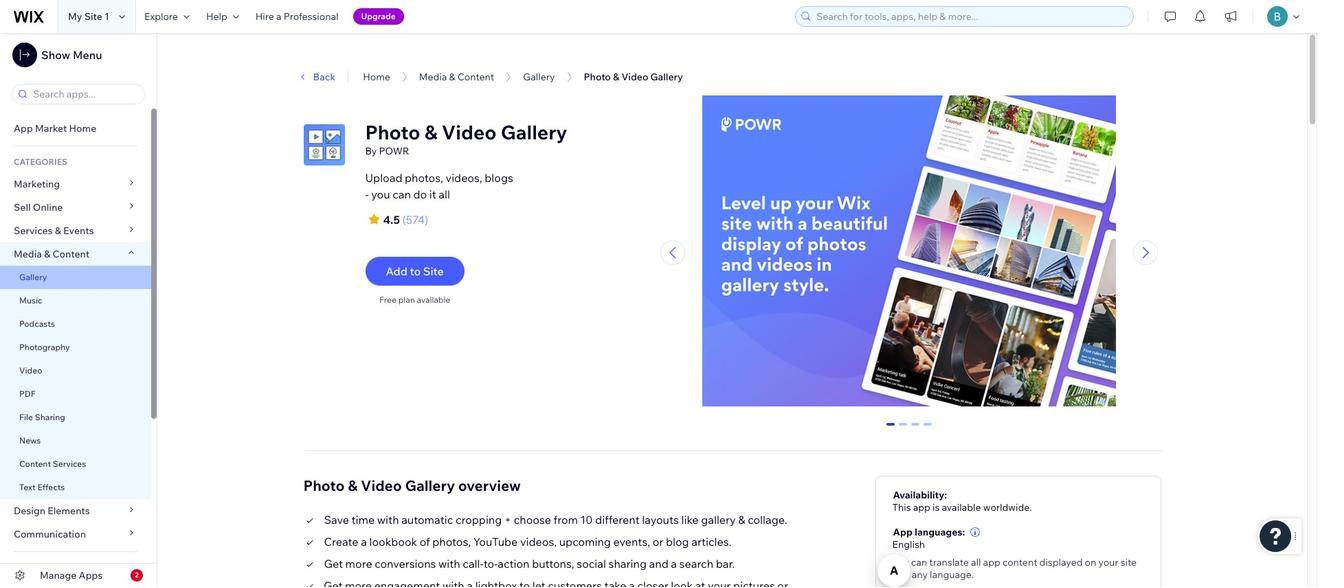 Task type: vqa. For each thing, say whether or not it's contained in the screenshot.
Photo & Video Gallery button
yes



Task type: describe. For each thing, give the bounding box(es) containing it.
sell
[[14, 201, 31, 214]]

communication link
[[0, 523, 151, 547]]

it
[[430, 188, 437, 201]]

videos, inside the upload photos, videos, blogs - you can do it all
[[446, 171, 483, 185]]

english you can translate all app content displayed on your site into any language.
[[893, 539, 1138, 582]]

home link
[[363, 71, 390, 83]]

manage apps
[[40, 570, 103, 582]]

get
[[324, 557, 343, 571]]

content inside 'media & content' link
[[53, 248, 90, 261]]

1 horizontal spatial with
[[439, 557, 461, 571]]

text effects
[[19, 483, 65, 493]]

languages:
[[915, 526, 966, 539]]

news
[[19, 436, 41, 446]]

translate
[[930, 557, 969, 569]]

overview
[[459, 477, 521, 495]]

video for photo & video gallery by powr
[[442, 120, 497, 144]]

1 vertical spatial photos,
[[433, 535, 471, 549]]

gallery for photo & video gallery by powr
[[501, 120, 568, 144]]

0 vertical spatial services
[[14, 225, 53, 237]]

layouts
[[643, 513, 679, 527]]

podcasts link
[[0, 313, 151, 336]]

app market home
[[14, 122, 96, 135]]

photo & video gallery preview 0 image
[[703, 96, 1117, 414]]

add to site button
[[365, 257, 465, 286]]

upgrade button
[[353, 8, 404, 25]]

show menu
[[41, 48, 102, 62]]

app for app market home
[[14, 122, 33, 135]]

plan
[[399, 295, 415, 305]]

upcoming
[[560, 535, 611, 549]]

podcasts
[[19, 319, 55, 329]]

by
[[365, 145, 377, 157]]

cropping
[[456, 513, 502, 527]]

content services
[[19, 459, 86, 470]]

design
[[14, 505, 45, 518]]

0 vertical spatial home
[[363, 71, 390, 83]]

(
[[403, 213, 406, 227]]

gallery for photo & video gallery overview
[[405, 477, 455, 495]]

0 horizontal spatial 1
[[105, 10, 109, 23]]

more
[[346, 557, 372, 571]]

like
[[682, 513, 699, 527]]

save
[[324, 513, 349, 527]]

elements
[[48, 505, 90, 518]]

file sharing link
[[0, 406, 151, 430]]

1 horizontal spatial 2
[[913, 423, 919, 436]]

video for photo & video gallery overview
[[361, 477, 402, 495]]

photo & video gallery button
[[577, 67, 690, 87]]

create
[[324, 535, 359, 549]]

explore
[[144, 10, 178, 23]]

media & content inside the sidebar element
[[14, 248, 90, 261]]

call-
[[463, 557, 484, 571]]

conversions
[[375, 557, 436, 571]]

back
[[313, 71, 336, 83]]

events,
[[614, 535, 651, 549]]

different
[[596, 513, 640, 527]]

2 inside the sidebar element
[[135, 571, 139, 580]]

)
[[425, 213, 429, 227]]

availability: this app is available worldwide.
[[893, 489, 1033, 514]]

show menu button
[[12, 43, 102, 67]]

to
[[410, 265, 421, 279]]

1 vertical spatial media & content link
[[0, 243, 151, 266]]

+
[[505, 513, 512, 527]]

help
[[206, 10, 227, 23]]

any
[[912, 569, 928, 582]]

1 horizontal spatial media & content link
[[419, 71, 495, 83]]

this
[[893, 502, 912, 514]]

hire a professional
[[256, 10, 339, 23]]

0 vertical spatial with
[[377, 513, 399, 527]]

1 horizontal spatial media
[[419, 71, 447, 83]]

photo & video gallery by powr
[[365, 120, 568, 157]]

add
[[386, 265, 408, 279]]

to-
[[484, 557, 498, 571]]

file sharing
[[19, 413, 65, 423]]

action
[[498, 557, 530, 571]]

and
[[650, 557, 669, 571]]

1 horizontal spatial media & content
[[419, 71, 495, 83]]

a for professional
[[276, 10, 282, 23]]

or
[[653, 535, 664, 549]]

menu
[[73, 48, 102, 62]]

photo & video gallery
[[584, 71, 683, 83]]

back button
[[297, 71, 336, 83]]

sharing
[[35, 413, 65, 423]]

articles.
[[692, 535, 732, 549]]

Search apps... field
[[29, 85, 140, 104]]

10
[[581, 513, 593, 527]]

you
[[372, 188, 390, 201]]

online
[[33, 201, 63, 214]]

0 horizontal spatial available
[[417, 295, 451, 305]]

social
[[577, 557, 606, 571]]



Task type: locate. For each thing, give the bounding box(es) containing it.
you
[[893, 557, 910, 569]]

do
[[414, 188, 427, 201]]

app inside the availability: this app is available worldwide.
[[914, 502, 931, 514]]

powr
[[379, 145, 410, 157]]

1 vertical spatial gallery link
[[0, 266, 151, 290]]

save time with automatic cropping + choose from 10 different layouts like gallery & collage.
[[324, 513, 788, 527]]

show
[[41, 48, 70, 62]]

0
[[889, 423, 894, 436]]

app left market
[[14, 122, 33, 135]]

1 vertical spatial content
[[53, 248, 90, 261]]

app inside the sidebar element
[[14, 122, 33, 135]]

into
[[893, 569, 910, 582]]

1 horizontal spatial videos,
[[521, 535, 557, 549]]

media & content down services & events
[[14, 248, 90, 261]]

videos, left blogs at the left top of page
[[446, 171, 483, 185]]

1 horizontal spatial app
[[894, 526, 913, 539]]

1 vertical spatial available
[[942, 502, 982, 514]]

0 vertical spatial available
[[417, 295, 451, 305]]

events
[[63, 225, 94, 237]]

0 vertical spatial 2
[[913, 423, 919, 436]]

video inside button
[[622, 71, 649, 83]]

2 right the apps
[[135, 571, 139, 580]]

1 vertical spatial videos,
[[521, 535, 557, 549]]

0 horizontal spatial home
[[69, 122, 96, 135]]

app down the "this"
[[894, 526, 913, 539]]

1 vertical spatial app
[[894, 526, 913, 539]]

lookbook
[[370, 535, 418, 549]]

can left do
[[393, 188, 411, 201]]

all inside the upload photos, videos, blogs - you can do it all
[[439, 188, 450, 201]]

1 vertical spatial 1
[[901, 423, 907, 436]]

pdf link
[[0, 383, 151, 406]]

services down sell online
[[14, 225, 53, 237]]

your
[[1099, 557, 1119, 569]]

2 horizontal spatial photo
[[584, 71, 611, 83]]

my site 1
[[68, 10, 109, 23]]

photography link
[[0, 336, 151, 360]]

video link
[[0, 360, 151, 383]]

services & events
[[14, 225, 94, 237]]

media & content link down events
[[0, 243, 151, 266]]

home right market
[[69, 122, 96, 135]]

home right back
[[363, 71, 390, 83]]

english
[[893, 539, 926, 551]]

1 horizontal spatial a
[[361, 535, 367, 549]]

1 vertical spatial a
[[361, 535, 367, 549]]

with left call-
[[439, 557, 461, 571]]

sidebar element
[[0, 33, 157, 588]]

media right the home link
[[419, 71, 447, 83]]

0 1 2 3
[[889, 423, 931, 436]]

1 vertical spatial app
[[984, 557, 1001, 569]]

0 vertical spatial photos,
[[405, 171, 444, 185]]

a down time
[[361, 535, 367, 549]]

0 vertical spatial media & content link
[[419, 71, 495, 83]]

1 vertical spatial all
[[972, 557, 982, 569]]

a right and
[[671, 557, 677, 571]]

sell online
[[14, 201, 63, 214]]

2 left 3
[[913, 423, 919, 436]]

site right 'to'
[[423, 265, 444, 279]]

2 vertical spatial content
[[19, 459, 51, 470]]

0 horizontal spatial media
[[14, 248, 42, 261]]

1 right my
[[105, 10, 109, 23]]

gallery inside button
[[651, 71, 683, 83]]

0 vertical spatial can
[[393, 188, 411, 201]]

content up photo & video gallery by powr
[[458, 71, 495, 83]]

with up lookbook
[[377, 513, 399, 527]]

file
[[19, 413, 33, 423]]

bar.
[[716, 557, 735, 571]]

2 vertical spatial photo
[[304, 477, 345, 495]]

marketing link
[[0, 173, 151, 196]]

collage.
[[748, 513, 788, 527]]

0 vertical spatial all
[[439, 188, 450, 201]]

content down news
[[19, 459, 51, 470]]

news link
[[0, 430, 151, 453]]

1 horizontal spatial gallery link
[[523, 71, 555, 83]]

all right it on the left top
[[439, 188, 450, 201]]

content
[[1003, 557, 1038, 569]]

manage
[[40, 570, 77, 582]]

sell online link
[[0, 196, 151, 219]]

Search for tools, apps, help & more... field
[[813, 7, 1130, 26]]

app left content
[[984, 557, 1001, 569]]

1 vertical spatial home
[[69, 122, 96, 135]]

0 vertical spatial media
[[419, 71, 447, 83]]

photography
[[19, 342, 70, 353]]

video
[[622, 71, 649, 83], [442, 120, 497, 144], [19, 366, 42, 376], [361, 477, 402, 495]]

1 vertical spatial services
[[53, 459, 86, 470]]

photo & video gallery logo image
[[304, 124, 345, 166]]

1 horizontal spatial photo
[[365, 120, 420, 144]]

574
[[406, 213, 425, 227]]

site inside 'add to site' button
[[423, 265, 444, 279]]

gallery for photo & video gallery
[[651, 71, 683, 83]]

free
[[380, 295, 397, 305]]

1 vertical spatial can
[[912, 557, 928, 569]]

4.5
[[383, 213, 400, 227]]

0 vertical spatial photo
[[584, 71, 611, 83]]

media & content link up photo & video gallery by powr
[[419, 71, 495, 83]]

0 horizontal spatial with
[[377, 513, 399, 527]]

2 horizontal spatial content
[[458, 71, 495, 83]]

content inside content services link
[[19, 459, 51, 470]]

app
[[14, 122, 33, 135], [894, 526, 913, 539]]

media & content up photo & video gallery by powr
[[419, 71, 495, 83]]

help button
[[198, 0, 247, 33]]

available right is
[[942, 502, 982, 514]]

available right plan
[[417, 295, 451, 305]]

& inside photo & video gallery by powr
[[425, 120, 438, 144]]

1 vertical spatial site
[[423, 265, 444, 279]]

media down services & events
[[14, 248, 42, 261]]

categories
[[14, 157, 67, 167]]

0 horizontal spatial videos,
[[446, 171, 483, 185]]

site
[[1121, 557, 1138, 569]]

with
[[377, 513, 399, 527], [439, 557, 461, 571]]

1 horizontal spatial available
[[942, 502, 982, 514]]

all right translate
[[972, 557, 982, 569]]

home inside the sidebar element
[[69, 122, 96, 135]]

photos, up do
[[405, 171, 444, 185]]

services down the news link
[[53, 459, 86, 470]]

pdf
[[19, 389, 36, 400]]

photos, inside the upload photos, videos, blogs - you can do it all
[[405, 171, 444, 185]]

a right hire
[[276, 10, 282, 23]]

0 horizontal spatial site
[[84, 10, 102, 23]]

& inside button
[[613, 71, 620, 83]]

1
[[105, 10, 109, 23], [901, 423, 907, 436]]

2 horizontal spatial a
[[671, 557, 677, 571]]

upgrade
[[361, 11, 396, 21]]

0 horizontal spatial a
[[276, 10, 282, 23]]

can right you
[[912, 557, 928, 569]]

blogs
[[485, 171, 514, 185]]

photo inside button
[[584, 71, 611, 83]]

effects
[[37, 483, 65, 493]]

1 horizontal spatial all
[[972, 557, 982, 569]]

can inside the upload photos, videos, blogs - you can do it all
[[393, 188, 411, 201]]

videos,
[[446, 171, 483, 185], [521, 535, 557, 549]]

0 vertical spatial media & content
[[419, 71, 495, 83]]

0 horizontal spatial can
[[393, 188, 411, 201]]

design elements
[[14, 505, 90, 518]]

photo for photo & video gallery
[[584, 71, 611, 83]]

0 vertical spatial app
[[14, 122, 33, 135]]

photos, right the of
[[433, 535, 471, 549]]

videos, down choose
[[521, 535, 557, 549]]

home
[[363, 71, 390, 83], [69, 122, 96, 135]]

time
[[352, 513, 375, 527]]

app for app languages:
[[894, 526, 913, 539]]

0 horizontal spatial content
[[19, 459, 51, 470]]

1 vertical spatial media & content
[[14, 248, 90, 261]]

0 horizontal spatial app
[[14, 122, 33, 135]]

1 horizontal spatial home
[[363, 71, 390, 83]]

available inside the availability: this app is available worldwide.
[[942, 502, 982, 514]]

photo for photo & video gallery by powr
[[365, 120, 420, 144]]

my
[[68, 10, 82, 23]]

1 right 0
[[901, 423, 907, 436]]

text
[[19, 483, 36, 493]]

media inside the sidebar element
[[14, 248, 42, 261]]

from
[[554, 513, 578, 527]]

2 vertical spatial a
[[671, 557, 677, 571]]

0 vertical spatial videos,
[[446, 171, 483, 185]]

0 horizontal spatial all
[[439, 188, 450, 201]]

1 vertical spatial with
[[439, 557, 461, 571]]

hire
[[256, 10, 274, 23]]

video for photo & video gallery
[[622, 71, 649, 83]]

1 vertical spatial media
[[14, 248, 42, 261]]

0 vertical spatial gallery link
[[523, 71, 555, 83]]

1 horizontal spatial can
[[912, 557, 928, 569]]

photo inside photo & video gallery by powr
[[365, 120, 420, 144]]

1 horizontal spatial site
[[423, 265, 444, 279]]

gallery inside the sidebar element
[[19, 272, 47, 283]]

0 horizontal spatial 2
[[135, 571, 139, 580]]

-
[[365, 188, 369, 201]]

1 vertical spatial 2
[[135, 571, 139, 580]]

2
[[913, 423, 919, 436], [135, 571, 139, 580]]

free plan available
[[380, 295, 451, 305]]

can inside english you can translate all app content displayed on your site into any language.
[[912, 557, 928, 569]]

all inside english you can translate all app content displayed on your site into any language.
[[972, 557, 982, 569]]

app inside english you can translate all app content displayed on your site into any language.
[[984, 557, 1001, 569]]

a for lookbook
[[361, 535, 367, 549]]

content down services & events link
[[53, 248, 90, 261]]

photos,
[[405, 171, 444, 185], [433, 535, 471, 549]]

create a lookbook of photos, youtube videos, upcoming events, or blog articles.
[[324, 535, 732, 549]]

design elements link
[[0, 500, 151, 523]]

gallery inside photo & video gallery by powr
[[501, 120, 568, 144]]

app left is
[[914, 502, 931, 514]]

communication
[[14, 529, 88, 541]]

media & content link
[[419, 71, 495, 83], [0, 243, 151, 266]]

1 horizontal spatial app
[[984, 557, 1001, 569]]

market
[[35, 122, 67, 135]]

0 vertical spatial 1
[[105, 10, 109, 23]]

0 vertical spatial content
[[458, 71, 495, 83]]

0 horizontal spatial media & content
[[14, 248, 90, 261]]

music link
[[0, 290, 151, 313]]

app market home link
[[0, 117, 151, 140]]

gallery
[[702, 513, 736, 527]]

choose
[[514, 513, 551, 527]]

marketing
[[14, 178, 60, 190]]

get more conversions with call-to-action buttons, social sharing and a search bar.
[[324, 557, 735, 571]]

is
[[933, 502, 940, 514]]

0 vertical spatial site
[[84, 10, 102, 23]]

hire a professional link
[[247, 0, 347, 33]]

worldwide.
[[984, 502, 1033, 514]]

site
[[84, 10, 102, 23], [423, 265, 444, 279]]

0 vertical spatial a
[[276, 10, 282, 23]]

site right my
[[84, 10, 102, 23]]

0 horizontal spatial photo
[[304, 477, 345, 495]]

services
[[14, 225, 53, 237], [53, 459, 86, 470]]

of
[[420, 535, 430, 549]]

0 horizontal spatial app
[[914, 502, 931, 514]]

automatic
[[402, 513, 453, 527]]

photo & video gallery overview
[[304, 477, 521, 495]]

0 horizontal spatial gallery link
[[0, 266, 151, 290]]

1 vertical spatial photo
[[365, 120, 420, 144]]

blog
[[666, 535, 689, 549]]

video inside the sidebar element
[[19, 366, 42, 376]]

photo for photo & video gallery overview
[[304, 477, 345, 495]]

0 horizontal spatial media & content link
[[0, 243, 151, 266]]

1 horizontal spatial content
[[53, 248, 90, 261]]

0 vertical spatial app
[[914, 502, 931, 514]]

video inside photo & video gallery by powr
[[442, 120, 497, 144]]

text effects link
[[0, 477, 151, 500]]

1 horizontal spatial 1
[[901, 423, 907, 436]]

language.
[[930, 569, 974, 582]]



